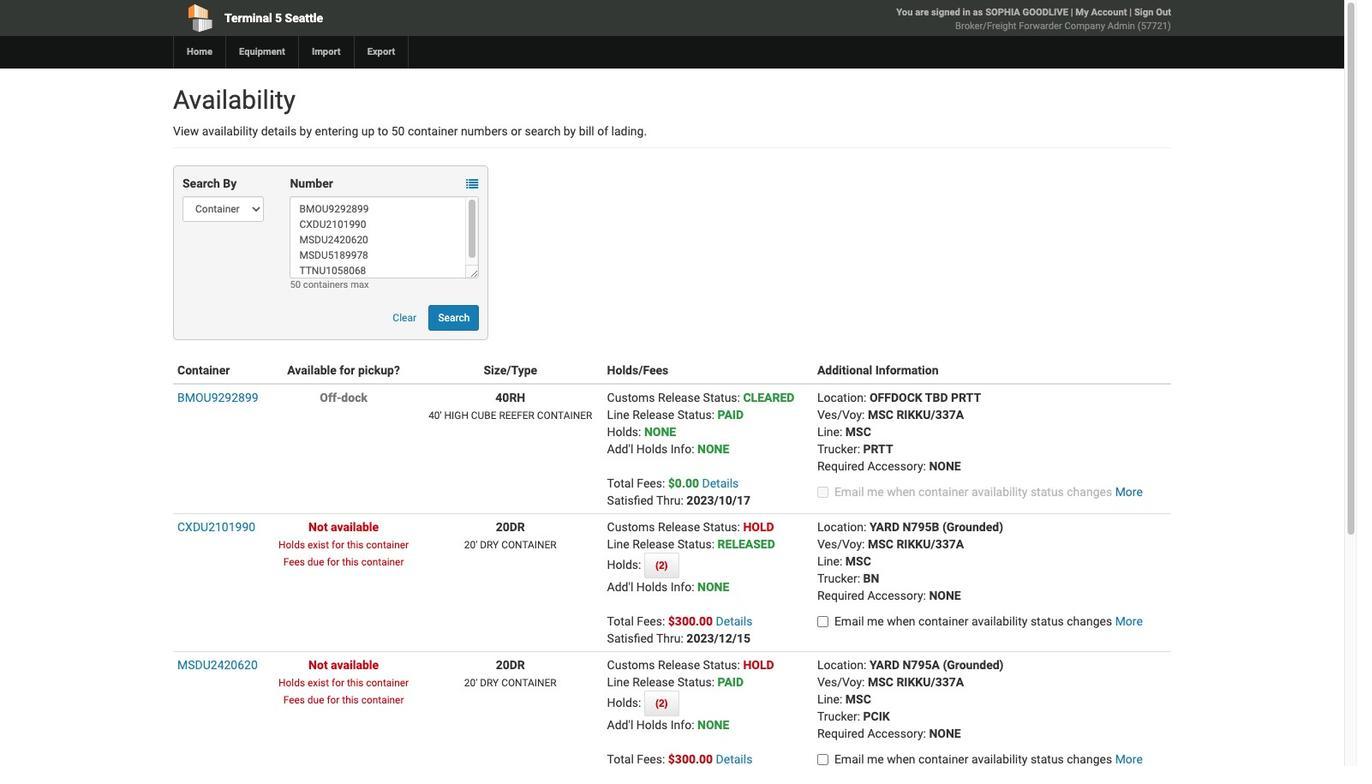 Task type: vqa. For each thing, say whether or not it's contained in the screenshot.
rightmost Map
no



Task type: locate. For each thing, give the bounding box(es) containing it.
line down total fees: $300.00 details satisfied thru: 2023/12/15
[[607, 675, 630, 689]]

2 vertical spatial trucker:
[[818, 710, 861, 723]]

3 line: from the top
[[818, 693, 843, 706]]

thru: down $0.00
[[657, 494, 684, 507]]

3 info: from the top
[[671, 718, 695, 732]]

0 vertical spatial fees:
[[637, 477, 666, 490]]

2 add'l holds info: none from the top
[[607, 718, 730, 732]]

info: up $0.00
[[671, 442, 695, 456]]

0 vertical spatial required
[[818, 459, 865, 473]]

yard inside location : yard n795b (grounded) ves/voy: msc rikku/337a line: msc trucker: bn required accessory : none
[[870, 520, 900, 534]]

1 more link from the top
[[1116, 485, 1143, 499]]

0 vertical spatial details link
[[703, 477, 739, 490]]

1 vertical spatial dry
[[480, 677, 499, 689]]

2 satisfied from the top
[[607, 632, 654, 645]]

line: for prtt
[[818, 425, 843, 439]]

of
[[598, 124, 609, 138]]

2 | from the left
[[1130, 7, 1132, 18]]

2 accessory from the top
[[868, 589, 924, 603]]

export link
[[354, 36, 408, 69]]

0 vertical spatial not available holds exist for this container fees due for this container
[[279, 520, 409, 568]]

required inside location : offdock tbd prtt ves/voy: msc rikku/337a line: msc trucker: prtt required accessory : none
[[818, 459, 865, 473]]

due for cxdu2101990
[[308, 556, 324, 568]]

3 ves/voy: from the top
[[818, 675, 865, 689]]

holds: for paid
[[607, 696, 645, 710]]

ves/voy:
[[818, 408, 865, 422], [818, 537, 865, 551], [818, 675, 865, 689]]

0 vertical spatial thru:
[[657, 494, 684, 507]]

clear button
[[383, 305, 426, 331]]

paid for cleared
[[718, 408, 744, 422]]

1 fees: from the top
[[637, 477, 666, 490]]

1 vertical spatial satisfied
[[607, 632, 654, 645]]

0 vertical spatial customs
[[607, 391, 655, 405]]

more link
[[1116, 485, 1143, 499], [1116, 615, 1143, 628]]

0 vertical spatial availability
[[202, 124, 258, 138]]

0 vertical spatial accessory
[[868, 459, 924, 473]]

accessory
[[868, 459, 924, 473], [868, 589, 924, 603], [868, 727, 924, 741]]

2 total from the top
[[607, 615, 634, 628]]

1 add'l holds info: none from the top
[[607, 580, 730, 594]]

fees: for $300.00
[[637, 615, 666, 628]]

me for bn
[[868, 615, 884, 628]]

required inside location : yard n795a (grounded) ves/voy: msc rikku/337a line: msc trucker: pcik required accessory : none
[[818, 727, 865, 741]]

1 accessory from the top
[[868, 459, 924, 473]]

available for msdu2420620
[[331, 658, 379, 672]]

thru: for $0.00
[[657, 494, 684, 507]]

1 when from the top
[[887, 485, 916, 499]]

trucker: inside location : yard n795b (grounded) ves/voy: msc rikku/337a line: msc trucker: bn required accessory : none
[[818, 572, 861, 585]]

satisfied up customs release status : hold line release status : released at the bottom of page
[[607, 494, 654, 507]]

dry for released
[[480, 539, 499, 551]]

accessory for pcik
[[868, 727, 924, 741]]

bmou9292899 link
[[177, 391, 259, 405]]

1 line: from the top
[[818, 425, 843, 439]]

1 more from the top
[[1116, 485, 1143, 499]]

1 vertical spatial location
[[818, 520, 864, 534]]

2 vertical spatial line:
[[818, 693, 843, 706]]

1 thru: from the top
[[657, 494, 684, 507]]

add'l holds info: none up $300.00
[[607, 580, 730, 594]]

3 location from the top
[[818, 658, 864, 672]]

paid down cleared
[[718, 408, 744, 422]]

location up bn
[[818, 520, 864, 534]]

3 customs from the top
[[607, 658, 655, 672]]

accessory down the pcik
[[868, 727, 924, 741]]

1 vertical spatial ves/voy:
[[818, 537, 865, 551]]

details inside total fees: $300.00 details satisfied thru: 2023/12/15
[[716, 615, 753, 628]]

0 vertical spatial 20dr
[[496, 520, 525, 534]]

line down the holds/fees
[[607, 408, 630, 422]]

2 not available holds exist for this container fees due for this container from the top
[[279, 658, 409, 706]]

accessory inside location : yard n795a (grounded) ves/voy: msc rikku/337a line: msc trucker: pcik required accessory : none
[[868, 727, 924, 741]]

2 yard from the top
[[870, 658, 900, 672]]

email me when container availability status changes more up n795a
[[835, 615, 1143, 628]]

0 vertical spatial changes
[[1067, 485, 1113, 499]]

50 left 'containers'
[[290, 279, 301, 291]]

1 not available holds exist for this container fees due for this container from the top
[[279, 520, 409, 568]]

me down bn
[[868, 615, 884, 628]]

ves/voy: down additional
[[818, 408, 865, 422]]

location down additional
[[818, 391, 864, 405]]

yard for n795b
[[870, 520, 900, 534]]

more for location : offdock tbd prtt ves/voy: msc rikku/337a line: msc trucker: prtt required accessory : none
[[1116, 485, 1143, 499]]

holds: down customs release status : hold line release status : released at the bottom of page
[[607, 558, 645, 572]]

(2) link for paid
[[645, 691, 679, 717]]

not available holds exist for this container fees due for this container
[[279, 520, 409, 568], [279, 658, 409, 706]]

total inside total fees: $300.00 details satisfied thru: 2023/12/15
[[607, 615, 634, 628]]

yard inside location : yard n795a (grounded) ves/voy: msc rikku/337a line: msc trucker: pcik required accessory : none
[[870, 658, 900, 672]]

me down location : offdock tbd prtt ves/voy: msc rikku/337a line: msc trucker: prtt required accessory : none
[[868, 485, 884, 499]]

0 vertical spatial status
[[1031, 485, 1065, 499]]

offdock
[[870, 391, 923, 405]]

email me when container availability status changes more for location : yard n795b (grounded) ves/voy: msc rikku/337a line: msc trucker: bn required accessory : none
[[835, 615, 1143, 628]]

1 due from the top
[[308, 556, 324, 568]]

2 customs from the top
[[607, 520, 655, 534]]

1 vertical spatial availability
[[972, 485, 1028, 499]]

1 vertical spatial 20dr
[[496, 658, 525, 672]]

paid for hold
[[718, 675, 744, 689]]

(2) link down the customs release status : hold line release status : paid
[[645, 691, 679, 717]]

1 vertical spatial available
[[331, 658, 379, 672]]

thru: inside total fees: $0.00 details satisfied thru: 2023/10/17
[[657, 494, 684, 507]]

rikku/337a inside location : yard n795b (grounded) ves/voy: msc rikku/337a line: msc trucker: bn required accessory : none
[[897, 537, 965, 551]]

1 not from the top
[[309, 520, 328, 534]]

1 fees from the top
[[283, 556, 305, 568]]

2 vertical spatial info:
[[671, 718, 695, 732]]

2 info: from the top
[[671, 580, 695, 594]]

2 more link from the top
[[1116, 615, 1143, 628]]

container
[[537, 410, 593, 422], [502, 539, 557, 551], [502, 677, 557, 689]]

details link
[[703, 477, 739, 490], [716, 615, 753, 628]]

1 vertical spatial details
[[716, 615, 753, 628]]

40rh
[[496, 391, 526, 405]]

1 (2) from the top
[[656, 560, 668, 572]]

1 vertical spatial rikku/337a
[[897, 537, 965, 551]]

(2) down the customs release status : hold line release status : paid
[[656, 698, 668, 710]]

2 vertical spatial add'l
[[607, 718, 634, 732]]

details
[[703, 477, 739, 490], [716, 615, 753, 628]]

info: up $300.00
[[671, 580, 695, 594]]

2 holds: from the top
[[607, 558, 645, 572]]

when for prtt
[[887, 485, 916, 499]]

hold down 2023/12/15
[[744, 658, 775, 672]]

1 customs from the top
[[607, 391, 655, 405]]

2 dry from the top
[[480, 677, 499, 689]]

accessory inside location : offdock tbd prtt ves/voy: msc rikku/337a line: msc trucker: prtt required accessory : none
[[868, 459, 924, 473]]

1 rikku/337a from the top
[[897, 408, 965, 422]]

up
[[362, 124, 375, 138]]

details link up 2023/12/15
[[716, 615, 753, 628]]

fees for cxdu2101990
[[283, 556, 305, 568]]

trucker: for pcik
[[818, 710, 861, 723]]

location : yard n795a (grounded) ves/voy: msc rikku/337a line: msc trucker: pcik required accessory : none
[[818, 658, 1004, 741]]

1 vertical spatial fees:
[[637, 615, 666, 628]]

2 vertical spatial holds:
[[607, 696, 645, 710]]

by right "details"
[[300, 124, 312, 138]]

line:
[[818, 425, 843, 439], [818, 555, 843, 568], [818, 693, 843, 706]]

hold inside customs release status : hold line release status : released
[[744, 520, 775, 534]]

cleared
[[744, 391, 795, 405]]

line: inside location : yard n795b (grounded) ves/voy: msc rikku/337a line: msc trucker: bn required accessory : none
[[818, 555, 843, 568]]

1 vertical spatial yard
[[870, 658, 900, 672]]

search
[[183, 177, 220, 190], [438, 312, 470, 324]]

info:
[[671, 442, 695, 456], [671, 580, 695, 594], [671, 718, 695, 732]]

ves/voy: inside location : yard n795a (grounded) ves/voy: msc rikku/337a line: msc trucker: pcik required accessory : none
[[818, 675, 865, 689]]

1 add'l from the top
[[607, 442, 634, 456]]

location : offdock tbd prtt ves/voy: msc rikku/337a line: msc trucker: prtt required accessory : none
[[818, 391, 982, 473]]

thru: inside total fees: $300.00 details satisfied thru: 2023/12/15
[[657, 632, 684, 645]]

0 vertical spatial ves/voy:
[[818, 408, 865, 422]]

2 20' from the top
[[464, 677, 478, 689]]

2 fees from the top
[[283, 694, 305, 706]]

2 me from the top
[[868, 615, 884, 628]]

1 total from the top
[[607, 477, 634, 490]]

by left the bill
[[564, 124, 576, 138]]

container for paid
[[502, 677, 557, 689]]

1 vertical spatial 20dr 20' dry container
[[464, 658, 557, 689]]

fees: inside total fees: $300.00 details satisfied thru: 2023/12/15
[[637, 615, 666, 628]]

1 horizontal spatial |
[[1130, 7, 1132, 18]]

terminal 5 seattle link
[[173, 0, 574, 36]]

fees
[[283, 556, 305, 568], [283, 694, 305, 706]]

prtt
[[951, 391, 982, 405], [864, 442, 894, 456]]

paid
[[718, 408, 744, 422], [718, 675, 744, 689]]

20dr 20' dry container
[[464, 520, 557, 551], [464, 658, 557, 689]]

accessory inside location : yard n795b (grounded) ves/voy: msc rikku/337a line: msc trucker: bn required accessory : none
[[868, 589, 924, 603]]

0 vertical spatial location
[[818, 391, 864, 405]]

fees:
[[637, 477, 666, 490], [637, 615, 666, 628]]

ves/voy: up bn
[[818, 537, 865, 551]]

1 exist from the top
[[308, 539, 329, 551]]

satisfied inside total fees: $0.00 details satisfied thru: 2023/10/17
[[607, 494, 654, 507]]

0 vertical spatial 20'
[[464, 539, 478, 551]]

home link
[[173, 36, 225, 69]]

0 horizontal spatial search
[[183, 177, 220, 190]]

2 (2) link from the top
[[645, 691, 679, 717]]

location up the pcik
[[818, 658, 864, 672]]

1 vertical spatial exist
[[308, 677, 329, 689]]

hold for customs release status : hold line release status : paid
[[744, 658, 775, 672]]

rikku/337a for n795a
[[897, 675, 965, 689]]

yard left n795b
[[870, 520, 900, 534]]

more link for location : yard n795b (grounded) ves/voy: msc rikku/337a line: msc trucker: bn required accessory : none
[[1116, 615, 1143, 628]]

(grounded) for location : yard n795b (grounded) ves/voy: msc rikku/337a line: msc trucker: bn required accessory : none
[[943, 520, 1004, 534]]

2 vertical spatial accessory
[[868, 727, 924, 741]]

off-
[[320, 391, 341, 405]]

1 vertical spatial not available holds exist for this container fees due for this container
[[279, 658, 409, 706]]

location inside location : offdock tbd prtt ves/voy: msc rikku/337a line: msc trucker: prtt required accessory : none
[[818, 391, 864, 405]]

0 vertical spatial container
[[537, 410, 593, 422]]

40'
[[429, 410, 442, 422]]

total left $300.00
[[607, 615, 634, 628]]

1 ves/voy: from the top
[[818, 408, 865, 422]]

forwarder
[[1019, 21, 1063, 32]]

details
[[261, 124, 297, 138]]

1 (2) link from the top
[[645, 553, 679, 579]]

1 vertical spatial more link
[[1116, 615, 1143, 628]]

3 rikku/337a from the top
[[897, 675, 965, 689]]

not for msdu2420620
[[309, 658, 328, 672]]

2 (2) from the top
[[656, 698, 668, 710]]

yard left n795a
[[870, 658, 900, 672]]

1 location from the top
[[818, 391, 864, 405]]

2 trucker: from the top
[[818, 572, 861, 585]]

rikku/337a down 'tbd'
[[897, 408, 965, 422]]

broker/freight
[[956, 21, 1017, 32]]

0 vertical spatial paid
[[718, 408, 744, 422]]

3 line from the top
[[607, 675, 630, 689]]

info: down the customs release status : hold line release status : paid
[[671, 718, 695, 732]]

line: for bn
[[818, 555, 843, 568]]

0 vertical spatial hold
[[744, 520, 775, 534]]

(grounded) inside location : yard n795a (grounded) ves/voy: msc rikku/337a line: msc trucker: pcik required accessory : none
[[943, 658, 1004, 672]]

line inside the customs release status : hold line release status : paid
[[607, 675, 630, 689]]

20dr for released
[[496, 520, 525, 534]]

2 vertical spatial availability
[[972, 615, 1028, 628]]

2 fees: from the top
[[637, 615, 666, 628]]

0 vertical spatial dry
[[480, 539, 499, 551]]

1 horizontal spatial 50
[[392, 124, 405, 138]]

2 vertical spatial customs
[[607, 658, 655, 672]]

0 vertical spatial when
[[887, 485, 916, 499]]

hold
[[744, 520, 775, 534], [744, 658, 775, 672]]

line: inside location : offdock tbd prtt ves/voy: msc rikku/337a line: msc trucker: prtt required accessory : none
[[818, 425, 843, 439]]

1 vertical spatial line
[[607, 537, 630, 551]]

trucker: down additional
[[818, 442, 861, 456]]

info: for released
[[671, 580, 695, 594]]

max
[[351, 279, 369, 291]]

release
[[658, 391, 700, 405], [633, 408, 675, 422], [658, 520, 700, 534], [633, 537, 675, 551], [658, 658, 700, 672], [633, 675, 675, 689]]

1 me from the top
[[868, 485, 884, 499]]

1 vertical spatial email me when container availability status changes more
[[835, 615, 1143, 628]]

2 exist from the top
[[308, 677, 329, 689]]

trucker: left the pcik
[[818, 710, 861, 723]]

prtt down offdock
[[864, 442, 894, 456]]

details link up 2023/10/17
[[703, 477, 739, 490]]

add'l inside customs release status : cleared line release status : paid holds: none add'l holds info: none
[[607, 442, 634, 456]]

1 dry from the top
[[480, 539, 499, 551]]

available for cxdu2101990
[[331, 520, 379, 534]]

add'l holds info: none
[[607, 580, 730, 594], [607, 718, 730, 732]]

20' for cxdu2101990
[[464, 539, 478, 551]]

3 required from the top
[[818, 727, 865, 741]]

2 vertical spatial location
[[818, 658, 864, 672]]

2 email from the top
[[835, 615, 865, 628]]

(grounded) inside location : yard n795b (grounded) ves/voy: msc rikku/337a line: msc trucker: bn required accessory : none
[[943, 520, 1004, 534]]

status for location : offdock tbd prtt ves/voy: msc rikku/337a line: msc trucker: prtt required accessory : none
[[1031, 485, 1065, 499]]

1 vertical spatial email
[[835, 615, 865, 628]]

customs down total fees: $300.00 details satisfied thru: 2023/12/15
[[607, 658, 655, 672]]

3 holds: from the top
[[607, 696, 645, 710]]

paid inside customs release status : cleared line release status : paid holds: none add'l holds info: none
[[718, 408, 744, 422]]

ves/voy: for location : yard n795a (grounded) ves/voy: msc rikku/337a line: msc trucker: pcik required accessory : none
[[818, 675, 865, 689]]

bill
[[579, 124, 595, 138]]

holds: down the holds/fees
[[607, 425, 642, 439]]

when up n795a
[[887, 615, 916, 628]]

rikku/337a down n795b
[[897, 537, 965, 551]]

1 20dr 20' dry container from the top
[[464, 520, 557, 551]]

0 vertical spatial (2) link
[[645, 553, 679, 579]]

required for location : yard n795a (grounded) ves/voy: msc rikku/337a line: msc trucker: pcik required accessory : none
[[818, 727, 865, 741]]

2 when from the top
[[887, 615, 916, 628]]

0 vertical spatial exist
[[308, 539, 329, 551]]

not
[[309, 520, 328, 534], [309, 658, 328, 672]]

email me when container availability status changes more up n795b
[[835, 485, 1143, 499]]

cxdu2101990 link
[[177, 520, 256, 534]]

details inside total fees: $0.00 details satisfied thru: 2023/10/17
[[703, 477, 739, 490]]

accessory up n795b
[[868, 459, 924, 473]]

import
[[312, 46, 341, 57]]

1 holds: from the top
[[607, 425, 642, 439]]

rikku/337a inside location : yard n795a (grounded) ves/voy: msc rikku/337a line: msc trucker: pcik required accessory : none
[[897, 675, 965, 689]]

line: for pcik
[[818, 693, 843, 706]]

total inside total fees: $0.00 details satisfied thru: 2023/10/17
[[607, 477, 634, 490]]

1 20dr from the top
[[496, 520, 525, 534]]

1 vertical spatial (grounded)
[[943, 658, 1004, 672]]

0 vertical spatial add'l holds info: none
[[607, 580, 730, 594]]

ves/voy: inside location : yard n795b (grounded) ves/voy: msc rikku/337a line: msc trucker: bn required accessory : none
[[818, 537, 865, 551]]

paid down 2023/12/15
[[718, 675, 744, 689]]

2 hold from the top
[[744, 658, 775, 672]]

2 ves/voy: from the top
[[818, 537, 865, 551]]

1 vertical spatial due
[[308, 694, 324, 706]]

terminal
[[225, 11, 272, 25]]

2 paid from the top
[[718, 675, 744, 689]]

due for msdu2420620
[[308, 694, 324, 706]]

| left my
[[1071, 7, 1074, 18]]

0 horizontal spatial |
[[1071, 7, 1074, 18]]

(grounded)
[[943, 520, 1004, 534], [943, 658, 1004, 672]]

fees: left $0.00
[[637, 477, 666, 490]]

0 vertical spatial rikku/337a
[[897, 408, 965, 422]]

details link for $300.00
[[716, 615, 753, 628]]

50 right to
[[392, 124, 405, 138]]

2 rikku/337a from the top
[[897, 537, 965, 551]]

1 vertical spatial 50
[[290, 279, 301, 291]]

location inside location : yard n795a (grounded) ves/voy: msc rikku/337a line: msc trucker: pcik required accessory : none
[[818, 658, 864, 672]]

satisfied inside total fees: $300.00 details satisfied thru: 2023/12/15
[[607, 632, 654, 645]]

more link for location : offdock tbd prtt ves/voy: msc rikku/337a line: msc trucker: prtt required accessory : none
[[1116, 485, 1143, 499]]

me
[[868, 485, 884, 499], [868, 615, 884, 628]]

3 accessory from the top
[[868, 727, 924, 741]]

customs for customs release status : hold line release status : released
[[607, 520, 655, 534]]

1 satisfied from the top
[[607, 494, 654, 507]]

0 vertical spatial me
[[868, 485, 884, 499]]

0 vertical spatial total
[[607, 477, 634, 490]]

details up 2023/12/15
[[716, 615, 753, 628]]

(2) for released
[[656, 560, 668, 572]]

2 more from the top
[[1116, 615, 1143, 628]]

email me when container availability status changes more for location : offdock tbd prtt ves/voy: msc rikku/337a line: msc trucker: prtt required accessory : none
[[835, 485, 1143, 499]]

1 hold from the top
[[744, 520, 775, 534]]

20dr
[[496, 520, 525, 534], [496, 658, 525, 672]]

total left $0.00
[[607, 477, 634, 490]]

2 vertical spatial line
[[607, 675, 630, 689]]

add'l holds info: none down the customs release status : hold line release status : paid
[[607, 718, 730, 732]]

location inside location : yard n795b (grounded) ves/voy: msc rikku/337a line: msc trucker: bn required accessory : none
[[818, 520, 864, 534]]

location for location : offdock tbd prtt ves/voy: msc rikku/337a line: msc trucker: prtt required accessory : none
[[818, 391, 864, 405]]

3 trucker: from the top
[[818, 710, 861, 723]]

0 vertical spatial email
[[835, 485, 865, 499]]

customs for customs release status : cleared line release status : paid holds: none add'l holds info: none
[[607, 391, 655, 405]]

1 vertical spatial hold
[[744, 658, 775, 672]]

status
[[703, 391, 738, 405], [678, 408, 712, 422], [703, 520, 738, 534], [678, 537, 712, 551], [703, 658, 738, 672], [678, 675, 712, 689]]

holds: down the customs release status : hold line release status : paid
[[607, 696, 645, 710]]

1 email from the top
[[835, 485, 865, 499]]

3 add'l from the top
[[607, 718, 634, 732]]

terminal 5 seattle
[[225, 11, 323, 25]]

| left sign
[[1130, 7, 1132, 18]]

2 20dr from the top
[[496, 658, 525, 672]]

0 vertical spatial available
[[331, 520, 379, 534]]

1 vertical spatial paid
[[718, 675, 744, 689]]

this
[[347, 539, 364, 551], [342, 556, 359, 568], [347, 677, 364, 689], [342, 694, 359, 706]]

1 yard from the top
[[870, 520, 900, 534]]

line inside customs release status : cleared line release status : paid holds: none add'l holds info: none
[[607, 408, 630, 422]]

customs inside customs release status : cleared line release status : paid holds: none add'l holds info: none
[[607, 391, 655, 405]]

2 location from the top
[[818, 520, 864, 534]]

0 vertical spatial 20dr 20' dry container
[[464, 520, 557, 551]]

required for location : yard n795b (grounded) ves/voy: msc rikku/337a line: msc trucker: bn required accessory : none
[[818, 589, 865, 603]]

0 vertical spatial email me when container availability status changes more
[[835, 485, 1143, 499]]

0 horizontal spatial by
[[300, 124, 312, 138]]

2 vertical spatial rikku/337a
[[897, 675, 965, 689]]

required inside location : yard n795b (grounded) ves/voy: msc rikku/337a line: msc trucker: bn required accessory : none
[[818, 589, 865, 603]]

1 vertical spatial add'l holds info: none
[[607, 718, 730, 732]]

0 vertical spatial add'l
[[607, 442, 634, 456]]

yard for n795a
[[870, 658, 900, 672]]

customs inside the customs release status : hold line release status : paid
[[607, 658, 655, 672]]

trucker: inside location : offdock tbd prtt ves/voy: msc rikku/337a line: msc trucker: prtt required accessory : none
[[818, 442, 861, 456]]

lading.
[[612, 124, 647, 138]]

trucker: inside location : yard n795a (grounded) ves/voy: msc rikku/337a line: msc trucker: pcik required accessory : none
[[818, 710, 861, 723]]

holds: inside customs release status : cleared line release status : paid holds: none add'l holds info: none
[[607, 425, 642, 439]]

1 vertical spatial status
[[1031, 615, 1065, 628]]

sign
[[1135, 7, 1154, 18]]

1 available from the top
[[331, 520, 379, 534]]

available
[[331, 520, 379, 534], [331, 658, 379, 672]]

1 vertical spatial me
[[868, 615, 884, 628]]

line: inside location : yard n795a (grounded) ves/voy: msc rikku/337a line: msc trucker: pcik required accessory : none
[[818, 693, 843, 706]]

0 vertical spatial more
[[1116, 485, 1143, 499]]

0 vertical spatial satisfied
[[607, 494, 654, 507]]

rikku/337a
[[897, 408, 965, 422], [897, 537, 965, 551], [897, 675, 965, 689]]

bn
[[864, 572, 880, 585]]

1 info: from the top
[[671, 442, 695, 456]]

thru: down $300.00
[[657, 632, 684, 645]]

satisfied up the customs release status : hold line release status : paid
[[607, 632, 654, 645]]

1 vertical spatial more
[[1116, 615, 1143, 628]]

2 vertical spatial ves/voy:
[[818, 675, 865, 689]]

email down bn
[[835, 615, 865, 628]]

2 thru: from the top
[[657, 632, 684, 645]]

2 status from the top
[[1031, 615, 1065, 628]]

ves/voy: up the pcik
[[818, 675, 865, 689]]

1 vertical spatial changes
[[1067, 615, 1113, 628]]

0 vertical spatial due
[[308, 556, 324, 568]]

exist for cxdu2101990
[[308, 539, 329, 551]]

hold up released
[[744, 520, 775, 534]]

1 vertical spatial required
[[818, 589, 865, 603]]

add'l
[[607, 442, 634, 456], [607, 580, 634, 594], [607, 718, 634, 732]]

status
[[1031, 485, 1065, 499], [1031, 615, 1065, 628]]

ves/voy: inside location : offdock tbd prtt ves/voy: msc rikku/337a line: msc trucker: prtt required accessory : none
[[818, 408, 865, 422]]

satisfied
[[607, 494, 654, 507], [607, 632, 654, 645]]

rikku/337a inside location : offdock tbd prtt ves/voy: msc rikku/337a line: msc trucker: prtt required accessory : none
[[897, 408, 965, 422]]

2 line from the top
[[607, 537, 630, 551]]

1 horizontal spatial prtt
[[951, 391, 982, 405]]

1 vertical spatial details link
[[716, 615, 753, 628]]

1 vertical spatial total
[[607, 615, 634, 628]]

required
[[818, 459, 865, 473], [818, 589, 865, 603], [818, 727, 865, 741]]

:
[[738, 391, 741, 405], [864, 391, 867, 405], [712, 408, 715, 422], [924, 459, 927, 473], [738, 520, 741, 534], [864, 520, 867, 534], [712, 537, 715, 551], [924, 589, 927, 603], [738, 658, 741, 672], [864, 658, 867, 672], [712, 675, 715, 689], [924, 727, 927, 741]]

1 vertical spatial container
[[502, 539, 557, 551]]

2 available from the top
[[331, 658, 379, 672]]

trucker:
[[818, 442, 861, 456], [818, 572, 861, 585], [818, 710, 861, 723]]

1 vertical spatial info:
[[671, 580, 695, 594]]

line inside customs release status : hold line release status : released
[[607, 537, 630, 551]]

None checkbox
[[818, 616, 829, 627]]

(2) link down customs release status : hold line release status : released at the bottom of page
[[645, 553, 679, 579]]

1 trucker: from the top
[[818, 442, 861, 456]]

0 vertical spatial search
[[183, 177, 220, 190]]

2 20dr 20' dry container from the top
[[464, 658, 557, 689]]

1 required from the top
[[818, 459, 865, 473]]

1 horizontal spatial by
[[564, 124, 576, 138]]

changes for location : offdock tbd prtt ves/voy: msc rikku/337a line: msc trucker: prtt required accessory : none
[[1067, 485, 1113, 499]]

satisfied for total fees: $0.00 details satisfied thru: 2023/10/17
[[607, 494, 654, 507]]

1 changes from the top
[[1067, 485, 1113, 499]]

email down location : offdock tbd prtt ves/voy: msc rikku/337a line: msc trucker: prtt required accessory : none
[[835, 485, 865, 499]]

None checkbox
[[818, 487, 829, 498], [818, 754, 829, 765], [818, 487, 829, 498], [818, 754, 829, 765]]

holds inside customs release status : cleared line release status : paid holds: none add'l holds info: none
[[637, 442, 668, 456]]

1 vertical spatial accessory
[[868, 589, 924, 603]]

fees: left $300.00
[[637, 615, 666, 628]]

0 vertical spatial details
[[703, 477, 739, 490]]

line down total fees: $0.00 details satisfied thru: 2023/10/17
[[607, 537, 630, 551]]

dry for paid
[[480, 677, 499, 689]]

1 line from the top
[[607, 408, 630, 422]]

0 vertical spatial (2)
[[656, 560, 668, 572]]

2 due from the top
[[308, 694, 324, 706]]

1 vertical spatial 20'
[[464, 677, 478, 689]]

(grounded) right n795b
[[943, 520, 1004, 534]]

customs down total fees: $0.00 details satisfied thru: 2023/10/17
[[607, 520, 655, 534]]

2 not from the top
[[309, 658, 328, 672]]

0 vertical spatial fees
[[283, 556, 305, 568]]

1 paid from the top
[[718, 408, 744, 422]]

0 vertical spatial info:
[[671, 442, 695, 456]]

out
[[1157, 7, 1172, 18]]

details up 2023/10/17
[[703, 477, 739, 490]]

20' for msdu2420620
[[464, 677, 478, 689]]

customs down the holds/fees
[[607, 391, 655, 405]]

50
[[392, 124, 405, 138], [290, 279, 301, 291]]

customs inside customs release status : hold line release status : released
[[607, 520, 655, 534]]

rikku/337a down n795a
[[897, 675, 965, 689]]

paid inside the customs release status : hold line release status : paid
[[718, 675, 744, 689]]

0 vertical spatial (grounded)
[[943, 520, 1004, 534]]

2 add'l from the top
[[607, 580, 634, 594]]

0 vertical spatial 50
[[392, 124, 405, 138]]

|
[[1071, 7, 1074, 18], [1130, 7, 1132, 18]]

1 vertical spatial (2) link
[[645, 691, 679, 717]]

1 20' from the top
[[464, 539, 478, 551]]

(grounded) right n795a
[[943, 658, 1004, 672]]

2 line: from the top
[[818, 555, 843, 568]]

2 email me when container availability status changes more from the top
[[835, 615, 1143, 628]]

1 vertical spatial search
[[438, 312, 470, 324]]

trucker: left bn
[[818, 572, 861, 585]]

1 email me when container availability status changes more from the top
[[835, 485, 1143, 499]]

20'
[[464, 539, 478, 551], [464, 677, 478, 689]]

search right clear
[[438, 312, 470, 324]]

2 required from the top
[[818, 589, 865, 603]]

search left by
[[183, 177, 220, 190]]

1 vertical spatial prtt
[[864, 442, 894, 456]]

when up n795b
[[887, 485, 916, 499]]

prtt right 'tbd'
[[951, 391, 982, 405]]

0 vertical spatial line
[[607, 408, 630, 422]]

1 status from the top
[[1031, 485, 1065, 499]]

none inside location : yard n795b (grounded) ves/voy: msc rikku/337a line: msc trucker: bn required accessory : none
[[930, 589, 962, 603]]

(2) down customs release status : hold line release status : released at the bottom of page
[[656, 560, 668, 572]]

search inside button
[[438, 312, 470, 324]]

location
[[818, 391, 864, 405], [818, 520, 864, 534], [818, 658, 864, 672]]

1 vertical spatial trucker:
[[818, 572, 861, 585]]

line for customs release status : cleared line release status : paid holds: none add'l holds info: none
[[607, 408, 630, 422]]

accessory down bn
[[868, 589, 924, 603]]

hold inside the customs release status : hold line release status : paid
[[744, 658, 775, 672]]

due
[[308, 556, 324, 568], [308, 694, 324, 706]]

2 changes from the top
[[1067, 615, 1113, 628]]

fees: inside total fees: $0.00 details satisfied thru: 2023/10/17
[[637, 477, 666, 490]]



Task type: describe. For each thing, give the bounding box(es) containing it.
seattle
[[285, 11, 323, 25]]

search button
[[429, 305, 479, 331]]

equipment link
[[225, 36, 298, 69]]

cxdu2101990
[[177, 520, 256, 534]]

20dr 20' dry container for released
[[464, 520, 557, 551]]

add'l for released
[[607, 580, 634, 594]]

total fees: $300.00 details satisfied thru: 2023/12/15
[[607, 615, 753, 645]]

details for $0.00
[[703, 477, 739, 490]]

not available holds exist for this container fees due for this container for msdu2420620
[[279, 658, 409, 706]]

show list image
[[467, 179, 479, 191]]

customs release status : hold line release status : paid
[[607, 658, 775, 689]]

email for location : yard n795b (grounded) ves/voy: msc rikku/337a line: msc trucker: bn required accessory : none
[[835, 615, 865, 628]]

entering
[[315, 124, 359, 138]]

to
[[378, 124, 389, 138]]

rikku/337a for tbd
[[897, 408, 965, 422]]

in
[[963, 7, 971, 18]]

are
[[916, 7, 929, 18]]

admin
[[1108, 21, 1136, 32]]

availability for customs release status : hold line release status : released
[[972, 615, 1028, 628]]

add'l holds info: none for released
[[607, 580, 730, 594]]

equipment
[[239, 46, 285, 57]]

not available holds exist for this container fees due for this container for cxdu2101990
[[279, 520, 409, 568]]

info: inside customs release status : cleared line release status : paid holds: none add'l holds info: none
[[671, 442, 695, 456]]

accessory for bn
[[868, 589, 924, 603]]

(2) for paid
[[656, 698, 668, 710]]

trucker: for bn
[[818, 572, 861, 585]]

dock
[[341, 391, 368, 405]]

location : yard n795b (grounded) ves/voy: msc rikku/337a line: msc trucker: bn required accessory : none
[[818, 520, 1004, 603]]

available
[[287, 363, 337, 377]]

me for prtt
[[868, 485, 884, 499]]

container
[[177, 363, 230, 377]]

sign out link
[[1135, 7, 1172, 18]]

2023/10/17
[[687, 494, 751, 507]]

(grounded) for location : yard n795a (grounded) ves/voy: msc rikku/337a line: msc trucker: pcik required accessory : none
[[943, 658, 1004, 672]]

details link for $0.00
[[703, 477, 739, 490]]

availability
[[173, 85, 296, 115]]

changes for location : yard n795b (grounded) ves/voy: msc rikku/337a line: msc trucker: bn required accessory : none
[[1067, 615, 1113, 628]]

status for location : yard n795b (grounded) ves/voy: msc rikku/337a line: msc trucker: bn required accessory : none
[[1031, 615, 1065, 628]]

$300.00
[[668, 615, 713, 628]]

off-dock
[[320, 391, 368, 405]]

line for customs release status : hold line release status : paid
[[607, 675, 630, 689]]

additional
[[818, 363, 873, 377]]

home
[[187, 46, 213, 57]]

bmou9292899
[[177, 391, 259, 405]]

import link
[[298, 36, 354, 69]]

my
[[1076, 7, 1089, 18]]

fees: for $0.00
[[637, 477, 666, 490]]

when for bn
[[887, 615, 916, 628]]

details for $300.00
[[716, 615, 753, 628]]

numbers
[[461, 124, 508, 138]]

available for pickup?
[[287, 363, 400, 377]]

by
[[223, 177, 237, 190]]

Number text field
[[290, 196, 479, 279]]

you
[[897, 7, 913, 18]]

customs release status : hold line release status : released
[[607, 520, 776, 551]]

more for location : yard n795b (grounded) ves/voy: msc rikku/337a line: msc trucker: bn required accessory : none
[[1116, 615, 1143, 628]]

trucker: for prtt
[[818, 442, 861, 456]]

required for location : offdock tbd prtt ves/voy: msc rikku/337a line: msc trucker: prtt required accessory : none
[[818, 459, 865, 473]]

sophia
[[986, 7, 1021, 18]]

n795b
[[903, 520, 940, 534]]

hold for customs release status : hold line release status : released
[[744, 520, 775, 534]]

ves/voy: for location : offdock tbd prtt ves/voy: msc rikku/337a line: msc trucker: prtt required accessory : none
[[818, 408, 865, 422]]

location for location : yard n795a (grounded) ves/voy: msc rikku/337a line: msc trucker: pcik required accessory : none
[[818, 658, 864, 672]]

add'l holds info: none for paid
[[607, 718, 730, 732]]

number
[[290, 177, 333, 190]]

containers
[[303, 279, 348, 291]]

info: for paid
[[671, 718, 695, 732]]

0 vertical spatial prtt
[[951, 391, 982, 405]]

as
[[973, 7, 984, 18]]

high
[[445, 410, 469, 422]]

total for total fees: $0.00 details satisfied thru: 2023/10/17
[[607, 477, 634, 490]]

holds/fees
[[607, 363, 669, 377]]

search
[[525, 124, 561, 138]]

1 by from the left
[[300, 124, 312, 138]]

fees for msdu2420620
[[283, 694, 305, 706]]

(57721)
[[1138, 21, 1172, 32]]

information
[[876, 363, 939, 377]]

availability for customs release status : cleared line release status : paid holds: none add'l holds info: none
[[972, 485, 1028, 499]]

5
[[275, 11, 282, 25]]

20dr for paid
[[496, 658, 525, 672]]

50 containers max
[[290, 279, 369, 291]]

accessory for prtt
[[868, 459, 924, 473]]

customs for customs release status : hold line release status : paid
[[607, 658, 655, 672]]

(2) link for released
[[645, 553, 679, 579]]

add'l for paid
[[607, 718, 634, 732]]

n795a
[[903, 658, 940, 672]]

2 by from the left
[[564, 124, 576, 138]]

account
[[1092, 7, 1128, 18]]

company
[[1065, 21, 1106, 32]]

line for customs release status : hold line release status : released
[[607, 537, 630, 551]]

you are signed in as sophia goodlive | my account | sign out broker/freight forwarder company admin (57721)
[[897, 7, 1172, 32]]

tbd
[[926, 391, 949, 405]]

not for cxdu2101990
[[309, 520, 328, 534]]

location for location : yard n795b (grounded) ves/voy: msc rikku/337a line: msc trucker: bn required accessory : none
[[818, 520, 864, 534]]

2023/12/15
[[687, 632, 751, 645]]

none inside location : offdock tbd prtt ves/voy: msc rikku/337a line: msc trucker: prtt required accessory : none
[[930, 459, 962, 473]]

0 horizontal spatial 50
[[290, 279, 301, 291]]

additional information
[[818, 363, 939, 377]]

satisfied for total fees: $300.00 details satisfied thru: 2023/12/15
[[607, 632, 654, 645]]

my account link
[[1076, 7, 1128, 18]]

20dr 20' dry container for paid
[[464, 658, 557, 689]]

customs release status : cleared line release status : paid holds: none add'l holds info: none
[[607, 391, 795, 456]]

container for released
[[502, 539, 557, 551]]

none inside location : yard n795a (grounded) ves/voy: msc rikku/337a line: msc trucker: pcik required accessory : none
[[930, 727, 962, 741]]

msdu2420620
[[177, 658, 258, 672]]

view
[[173, 124, 199, 138]]

$0.00
[[668, 477, 700, 490]]

pickup?
[[358, 363, 400, 377]]

total for total fees: $300.00 details satisfied thru: 2023/12/15
[[607, 615, 634, 628]]

search for search
[[438, 312, 470, 324]]

goodlive
[[1023, 7, 1069, 18]]

ves/voy: for location : yard n795b (grounded) ves/voy: msc rikku/337a line: msc trucker: bn required accessory : none
[[818, 537, 865, 551]]

cube
[[471, 410, 497, 422]]

container inside 40rh 40' high cube reefer container
[[537, 410, 593, 422]]

exist for msdu2420620
[[308, 677, 329, 689]]

thru: for $300.00
[[657, 632, 684, 645]]

search by
[[183, 177, 237, 190]]

signed
[[932, 7, 961, 18]]

msdu2420620 link
[[177, 658, 258, 672]]

clear
[[393, 312, 417, 324]]

40rh 40' high cube reefer container
[[429, 391, 593, 422]]

rikku/337a for n795b
[[897, 537, 965, 551]]

email for location : offdock tbd prtt ves/voy: msc rikku/337a line: msc trucker: prtt required accessory : none
[[835, 485, 865, 499]]

search for search by
[[183, 177, 220, 190]]

holds: for released
[[607, 558, 645, 572]]

released
[[718, 537, 776, 551]]

export
[[367, 46, 396, 57]]

size/type
[[484, 363, 538, 377]]

0 horizontal spatial prtt
[[864, 442, 894, 456]]

1 | from the left
[[1071, 7, 1074, 18]]

total fees: $0.00 details satisfied thru: 2023/10/17
[[607, 477, 751, 507]]

or
[[511, 124, 522, 138]]

view availability details by entering up to 50 container numbers or search by bill of lading.
[[173, 124, 647, 138]]

reefer
[[499, 410, 535, 422]]

pcik
[[864, 710, 890, 723]]



